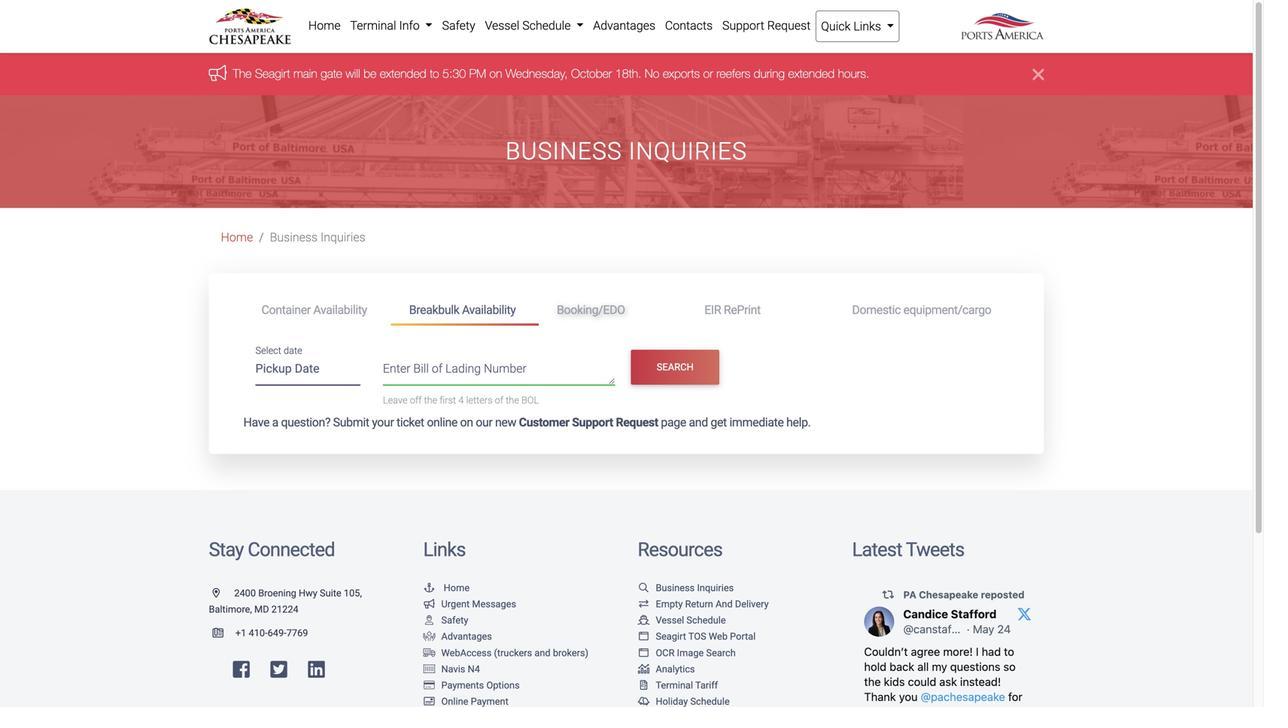 Task type: describe. For each thing, give the bounding box(es) containing it.
your
[[372, 415, 394, 430]]

truck container image
[[423, 648, 435, 658]]

navis
[[441, 664, 465, 675]]

eir reprint
[[704, 303, 761, 317]]

649-
[[268, 628, 286, 639]]

payments
[[441, 680, 484, 691]]

customer
[[519, 415, 569, 430]]

4
[[458, 395, 464, 406]]

0 horizontal spatial advantages
[[441, 631, 492, 642]]

select date
[[255, 345, 302, 356]]

1 horizontal spatial request
[[767, 18, 811, 33]]

info
[[399, 18, 420, 33]]

or
[[703, 66, 713, 80]]

+1 410-649-7769 link
[[209, 628, 308, 639]]

urgent messages
[[441, 599, 516, 610]]

the seagirt main gate will be extended to 5:30 pm on wednesday, october 18th.  no exports or reefers during extended hours.
[[233, 66, 869, 80]]

have
[[243, 415, 269, 430]]

0 horizontal spatial and
[[535, 647, 551, 659]]

reefers
[[716, 66, 750, 80]]

domestic equipment/cargo link
[[834, 296, 1009, 324]]

new
[[495, 415, 516, 430]]

breakbulk availability link
[[391, 296, 539, 326]]

0 vertical spatial business inquiries
[[506, 137, 747, 165]]

hours.
[[838, 66, 869, 80]]

home for home link associated with terminal info link
[[308, 18, 341, 33]]

1 horizontal spatial business
[[506, 137, 622, 165]]

2400 broening hwy suite 105, baltimore, md 21224 link
[[209, 588, 362, 615]]

phone office image
[[213, 628, 235, 638]]

file invoice image
[[638, 681, 650, 690]]

ocr
[[656, 647, 675, 659]]

terminal info link
[[345, 11, 437, 41]]

pm
[[469, 66, 486, 80]]

exports
[[663, 66, 700, 80]]

close image
[[1033, 65, 1044, 83]]

terminal info
[[350, 18, 423, 33]]

quick links
[[821, 19, 884, 33]]

1 horizontal spatial vessel schedule link
[[638, 615, 726, 626]]

linkedin image
[[308, 660, 325, 679]]

container storage image
[[423, 664, 435, 674]]

5:30
[[442, 66, 466, 80]]

2 vertical spatial home
[[444, 582, 470, 594]]

ocr image search link
[[638, 647, 736, 659]]

0 vertical spatial inquiries
[[629, 137, 747, 165]]

1 vertical spatial safety
[[441, 615, 468, 626]]

2 extended from the left
[[788, 66, 835, 80]]

business inquiries link
[[638, 582, 734, 594]]

baltimore,
[[209, 604, 252, 615]]

tariff
[[695, 680, 718, 691]]

0 horizontal spatial advantages link
[[423, 631, 492, 642]]

home for the left home link
[[221, 230, 253, 244]]

question?
[[281, 415, 330, 430]]

bol
[[521, 395, 539, 406]]

18th.
[[615, 66, 641, 80]]

0 vertical spatial vessel schedule link
[[480, 11, 588, 41]]

+1 410-649-7769
[[235, 628, 308, 639]]

the seagirt main gate will be extended to 5:30 pm on wednesday, october 18th.  no exports or reefers during extended hours. link
[[233, 66, 869, 80]]

ship image
[[638, 616, 650, 625]]

breakbulk availability
[[409, 303, 516, 317]]

container
[[261, 303, 311, 317]]

container availability link
[[243, 296, 391, 324]]

empty
[[656, 599, 683, 610]]

0 horizontal spatial on
[[460, 415, 473, 430]]

410-
[[249, 628, 268, 639]]

1 vertical spatial seagirt
[[656, 631, 686, 642]]

immediate
[[729, 415, 784, 430]]

bill
[[413, 362, 429, 376]]

help.
[[786, 415, 811, 430]]

contacts
[[665, 18, 713, 33]]

availability for container availability
[[313, 303, 367, 317]]

october
[[571, 66, 612, 80]]

page
[[661, 415, 686, 430]]

twitter square image
[[270, 660, 287, 679]]

21224
[[271, 604, 298, 615]]

terminal for terminal info
[[350, 18, 396, 33]]

date
[[284, 345, 302, 356]]

contacts link
[[660, 11, 718, 41]]

bells image
[[638, 697, 650, 706]]

tweets
[[906, 539, 964, 561]]

gate
[[321, 66, 342, 80]]

seagirt tos web portal link
[[638, 631, 756, 642]]

latest tweets
[[852, 539, 964, 561]]

md
[[254, 604, 269, 615]]

terminal for terminal tariff
[[656, 680, 693, 691]]

1 extended from the left
[[380, 66, 426, 80]]

eir
[[704, 303, 721, 317]]

1 vertical spatial vessel
[[656, 615, 684, 626]]

equipment/cargo
[[903, 303, 991, 317]]

search inside "button"
[[657, 362, 694, 373]]

messages
[[472, 599, 516, 610]]

eir reprint link
[[686, 296, 834, 324]]

during
[[754, 66, 785, 80]]

booking/edo
[[557, 303, 625, 317]]

support request link
[[718, 11, 815, 41]]

search image
[[638, 583, 650, 593]]

7769
[[286, 628, 308, 639]]

0 horizontal spatial home link
[[221, 230, 253, 244]]

number
[[484, 362, 527, 376]]

user hard hat image
[[423, 616, 435, 625]]

webaccess (truckers and brokers) link
[[423, 647, 588, 659]]

our
[[476, 415, 492, 430]]

terminal tariff
[[656, 680, 718, 691]]

1 vertical spatial business inquiries
[[270, 230, 365, 244]]

booking/edo link
[[539, 296, 686, 324]]

enter bill of lading number
[[383, 362, 527, 376]]

2 vertical spatial inquiries
[[697, 582, 734, 594]]

breakbulk
[[409, 303, 459, 317]]

0 vertical spatial and
[[689, 415, 708, 430]]

safety link for terminal info link
[[437, 11, 480, 41]]



Task type: vqa. For each thing, say whether or not it's contained in the screenshot.
left bullhorn image
yes



Task type: locate. For each thing, give the bounding box(es) containing it.
bullhorn image
[[209, 65, 233, 81]]

latest
[[852, 539, 902, 561]]

the right off
[[424, 395, 437, 406]]

105,
[[344, 588, 362, 599]]

2400 broening hwy suite 105, baltimore, md 21224
[[209, 588, 362, 615]]

letters
[[466, 395, 493, 406]]

safety link down urgent
[[423, 615, 468, 626]]

navis n4
[[441, 664, 480, 675]]

0 vertical spatial request
[[767, 18, 811, 33]]

home link for urgent messages link
[[423, 582, 470, 594]]

2 vertical spatial business inquiries
[[656, 582, 734, 594]]

0 vertical spatial search
[[657, 362, 694, 373]]

safety
[[442, 18, 475, 33], [441, 615, 468, 626]]

1 vertical spatial search
[[706, 647, 736, 659]]

extended
[[380, 66, 426, 80], [788, 66, 835, 80]]

1 vertical spatial support
[[572, 415, 613, 430]]

first
[[440, 395, 456, 406]]

and
[[716, 599, 733, 610]]

image
[[677, 647, 704, 659]]

the seagirt main gate will be extended to 5:30 pm on wednesday, october 18th.  no exports or reefers during extended hours. alert
[[0, 53, 1253, 95]]

safety up the 5:30
[[442, 18, 475, 33]]

2 horizontal spatial home link
[[423, 582, 470, 594]]

on right pm
[[489, 66, 502, 80]]

2 availability from the left
[[462, 303, 516, 317]]

home link for terminal info link
[[304, 11, 345, 41]]

anchor image
[[423, 583, 435, 593]]

portal
[[730, 631, 756, 642]]

hwy
[[299, 588, 317, 599]]

+1
[[235, 628, 246, 639]]

1 vertical spatial advantages link
[[423, 631, 492, 642]]

1 horizontal spatial links
[[854, 19, 881, 33]]

support
[[722, 18, 764, 33], [572, 415, 613, 430]]

availability right breakbulk
[[462, 303, 516, 317]]

terminal tariff link
[[638, 680, 718, 691]]

0 horizontal spatial of
[[432, 362, 443, 376]]

ocr image search
[[656, 647, 736, 659]]

safety down urgent
[[441, 615, 468, 626]]

1 horizontal spatial support
[[722, 18, 764, 33]]

home link
[[304, 11, 345, 41], [221, 230, 253, 244], [423, 582, 470, 594]]

1 vertical spatial schedule
[[687, 615, 726, 626]]

lading
[[445, 362, 481, 376]]

select
[[255, 345, 281, 356]]

urgent messages link
[[423, 599, 516, 610]]

seagirt up ocr
[[656, 631, 686, 642]]

terminal inside terminal info link
[[350, 18, 396, 33]]

vessel up pm
[[485, 18, 519, 33]]

0 horizontal spatial seagirt
[[255, 66, 290, 80]]

1 horizontal spatial schedule
[[687, 615, 726, 626]]

1 vertical spatial request
[[616, 415, 658, 430]]

0 vertical spatial seagirt
[[255, 66, 290, 80]]

analytics image
[[638, 664, 650, 674]]

0 vertical spatial safety link
[[437, 11, 480, 41]]

payments options link
[[423, 680, 520, 691]]

browser image down ship image
[[638, 632, 650, 641]]

submit
[[333, 415, 369, 430]]

0 horizontal spatial the
[[424, 395, 437, 406]]

1 vertical spatial on
[[460, 415, 473, 430]]

0 horizontal spatial terminal
[[350, 18, 396, 33]]

extended left to in the top left of the page
[[380, 66, 426, 80]]

support up reefers
[[722, 18, 764, 33]]

0 horizontal spatial availability
[[313, 303, 367, 317]]

links
[[854, 19, 881, 33], [423, 539, 466, 561]]

2 horizontal spatial business
[[656, 582, 695, 594]]

bullhorn image
[[423, 599, 435, 609]]

links up anchor icon
[[423, 539, 466, 561]]

2 horizontal spatial home
[[444, 582, 470, 594]]

0 vertical spatial vessel
[[485, 18, 519, 33]]

2400
[[234, 588, 256, 599]]

1 vertical spatial inquiries
[[321, 230, 365, 244]]

credit card front image
[[423, 697, 435, 706]]

vessel schedule link up wednesday,
[[480, 11, 588, 41]]

browser image for seagirt
[[638, 632, 650, 641]]

0 horizontal spatial business
[[270, 230, 318, 244]]

0 vertical spatial on
[[489, 66, 502, 80]]

1 vertical spatial business
[[270, 230, 318, 244]]

0 vertical spatial of
[[432, 362, 443, 376]]

stay
[[209, 539, 244, 561]]

support right customer
[[572, 415, 613, 430]]

1 horizontal spatial advantages link
[[588, 11, 660, 41]]

1 browser image from the top
[[638, 632, 650, 641]]

schedule up the seagirt main gate will be extended to 5:30 pm on wednesday, october 18th.  no exports or reefers during extended hours. link
[[522, 18, 571, 33]]

0 horizontal spatial request
[[616, 415, 658, 430]]

1 vertical spatial and
[[535, 647, 551, 659]]

0 vertical spatial home link
[[304, 11, 345, 41]]

0 horizontal spatial vessel
[[485, 18, 519, 33]]

1 horizontal spatial the
[[506, 395, 519, 406]]

0 horizontal spatial extended
[[380, 66, 426, 80]]

browser image for ocr
[[638, 648, 650, 658]]

search down web
[[706, 647, 736, 659]]

vessel schedule up seagirt tos web portal "link" on the bottom right
[[656, 615, 726, 626]]

1 horizontal spatial vessel schedule
[[656, 615, 726, 626]]

1 vertical spatial vessel schedule
[[656, 615, 726, 626]]

vessel down empty at right bottom
[[656, 615, 684, 626]]

ticket
[[397, 415, 424, 430]]

of right bill
[[432, 362, 443, 376]]

0 vertical spatial terminal
[[350, 18, 396, 33]]

1 horizontal spatial terminal
[[656, 680, 693, 691]]

1 vertical spatial terminal
[[656, 680, 693, 691]]

0 vertical spatial advantages
[[593, 18, 655, 33]]

safety link for urgent messages link
[[423, 615, 468, 626]]

quick links link
[[815, 11, 900, 42]]

1 vertical spatial home link
[[221, 230, 253, 244]]

schedule up seagirt tos web portal
[[687, 615, 726, 626]]

0 vertical spatial browser image
[[638, 632, 650, 641]]

0 vertical spatial support
[[722, 18, 764, 33]]

payments options
[[441, 680, 520, 691]]

0 vertical spatial business
[[506, 137, 622, 165]]

browser image inside ocr image search link
[[638, 648, 650, 658]]

0 vertical spatial links
[[854, 19, 881, 33]]

hand receiving image
[[423, 632, 435, 641]]

1 vertical spatial advantages
[[441, 631, 492, 642]]

search
[[657, 362, 694, 373], [706, 647, 736, 659]]

availability right container
[[313, 303, 367, 317]]

terminal down analytics
[[656, 680, 693, 691]]

0 horizontal spatial support
[[572, 415, 613, 430]]

leave
[[383, 395, 408, 406]]

terminal
[[350, 18, 396, 33], [656, 680, 693, 691]]

off
[[410, 395, 422, 406]]

quick
[[821, 19, 851, 33]]

options
[[486, 680, 520, 691]]

seagirt tos web portal
[[656, 631, 756, 642]]

0 vertical spatial vessel schedule
[[485, 18, 574, 33]]

no
[[645, 66, 659, 80]]

advantages
[[593, 18, 655, 33], [441, 631, 492, 642]]

2 vertical spatial home link
[[423, 582, 470, 594]]

2 browser image from the top
[[638, 648, 650, 658]]

vessel schedule up wednesday,
[[485, 18, 574, 33]]

have a question? submit your ticket online on our new customer support request page and get immediate help.
[[243, 415, 811, 430]]

analytics link
[[638, 664, 695, 675]]

Enter Bill of Lading Number text field
[[383, 360, 615, 385]]

1 vertical spatial of
[[495, 395, 503, 406]]

request left page
[[616, 415, 658, 430]]

seagirt right the on the left top of page
[[255, 66, 290, 80]]

0 vertical spatial advantages link
[[588, 11, 660, 41]]

resources
[[638, 539, 722, 561]]

Select date text field
[[255, 356, 360, 386]]

return
[[685, 599, 713, 610]]

1 availability from the left
[[313, 303, 367, 317]]

navis n4 link
[[423, 664, 480, 675]]

1 horizontal spatial seagirt
[[656, 631, 686, 642]]

1 vertical spatial links
[[423, 539, 466, 561]]

1 horizontal spatial home
[[308, 18, 341, 33]]

0 vertical spatial schedule
[[522, 18, 571, 33]]

stay connected
[[209, 539, 335, 561]]

facebook square image
[[233, 660, 250, 679]]

support inside support request link
[[722, 18, 764, 33]]

0 horizontal spatial vessel schedule link
[[480, 11, 588, 41]]

be
[[364, 66, 376, 80]]

availability for breakbulk availability
[[462, 303, 516, 317]]

0 horizontal spatial home
[[221, 230, 253, 244]]

vessel schedule link down empty at right bottom
[[638, 615, 726, 626]]

webaccess
[[441, 647, 492, 659]]

0 horizontal spatial search
[[657, 362, 694, 373]]

1 the from the left
[[424, 395, 437, 406]]

0 horizontal spatial links
[[423, 539, 466, 561]]

1 vertical spatial home
[[221, 230, 253, 244]]

the left bol
[[506, 395, 519, 406]]

web
[[709, 631, 728, 642]]

browser image
[[638, 632, 650, 641], [638, 648, 650, 658]]

extended right during
[[788, 66, 835, 80]]

n4
[[468, 664, 480, 675]]

2 vertical spatial business
[[656, 582, 695, 594]]

terminal left info
[[350, 18, 396, 33]]

to
[[430, 66, 439, 80]]

request
[[767, 18, 811, 33], [616, 415, 658, 430]]

vessel schedule
[[485, 18, 574, 33], [656, 615, 726, 626]]

advantages up webaccess
[[441, 631, 492, 642]]

1 horizontal spatial extended
[[788, 66, 835, 80]]

the
[[233, 66, 252, 80]]

1 horizontal spatial advantages
[[593, 18, 655, 33]]

urgent
[[441, 599, 470, 610]]

browser image up analytics icon
[[638, 648, 650, 658]]

and left 'brokers)'
[[535, 647, 551, 659]]

browser image inside seagirt tos web portal "link"
[[638, 632, 650, 641]]

wednesday,
[[506, 66, 568, 80]]

and left get
[[689, 415, 708, 430]]

safety link
[[437, 11, 480, 41], [423, 615, 468, 626]]

0 vertical spatial home
[[308, 18, 341, 33]]

home inside home link
[[308, 18, 341, 33]]

search button
[[631, 350, 719, 385]]

get
[[711, 415, 727, 430]]

on inside alert
[[489, 66, 502, 80]]

of right letters
[[495, 395, 503, 406]]

links right quick at the top right
[[854, 19, 881, 33]]

safety link up the 5:30
[[437, 11, 480, 41]]

availability
[[313, 303, 367, 317], [462, 303, 516, 317]]

search up page
[[657, 362, 694, 373]]

credit card image
[[423, 681, 435, 690]]

connected
[[248, 539, 335, 561]]

1 horizontal spatial on
[[489, 66, 502, 80]]

1 horizontal spatial vessel
[[656, 615, 684, 626]]

home
[[308, 18, 341, 33], [221, 230, 253, 244], [444, 582, 470, 594]]

reprint
[[724, 303, 761, 317]]

0 horizontal spatial schedule
[[522, 18, 571, 33]]

inquiries
[[629, 137, 747, 165], [321, 230, 365, 244], [697, 582, 734, 594]]

1 horizontal spatial home link
[[304, 11, 345, 41]]

advantages link up 18th.
[[588, 11, 660, 41]]

on left our
[[460, 415, 473, 430]]

1 horizontal spatial search
[[706, 647, 736, 659]]

(truckers
[[494, 647, 532, 659]]

1 horizontal spatial availability
[[462, 303, 516, 317]]

1 vertical spatial vessel schedule link
[[638, 615, 726, 626]]

empty return and delivery
[[656, 599, 769, 610]]

1 horizontal spatial and
[[689, 415, 708, 430]]

0 horizontal spatial vessel schedule
[[485, 18, 574, 33]]

main
[[293, 66, 317, 80]]

1 vertical spatial safety link
[[423, 615, 468, 626]]

advantages up 18th.
[[593, 18, 655, 33]]

map marker alt image
[[213, 588, 232, 598]]

0 vertical spatial safety
[[442, 18, 475, 33]]

2 the from the left
[[506, 395, 519, 406]]

1 vertical spatial browser image
[[638, 648, 650, 658]]

domestic equipment/cargo
[[852, 303, 991, 317]]

1 horizontal spatial of
[[495, 395, 503, 406]]

suite
[[320, 588, 341, 599]]

exchange image
[[638, 599, 650, 609]]

advantages link up webaccess
[[423, 631, 492, 642]]

seagirt inside alert
[[255, 66, 290, 80]]

request left quick at the top right
[[767, 18, 811, 33]]

domestic
[[852, 303, 901, 317]]



